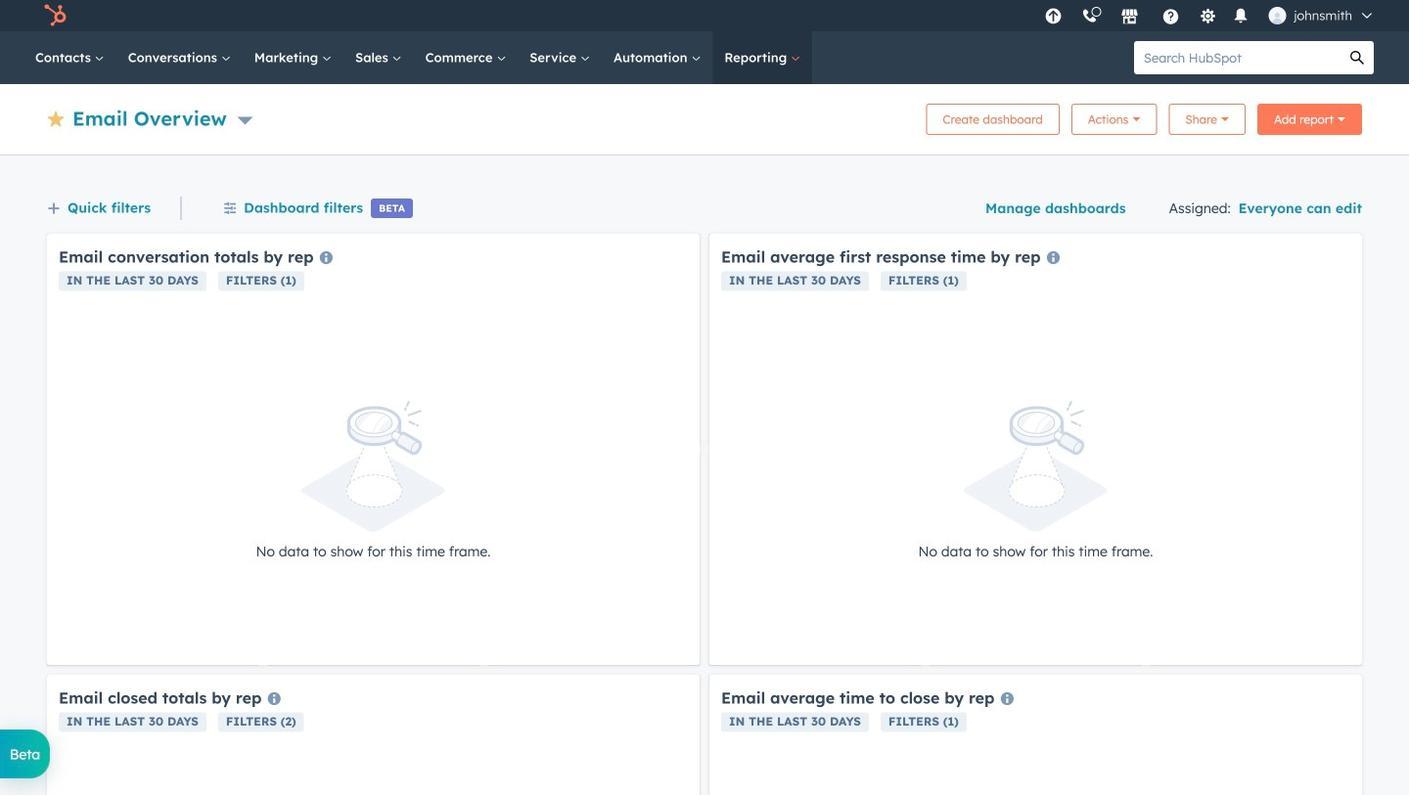 Task type: describe. For each thing, give the bounding box(es) containing it.
Search HubSpot search field
[[1135, 41, 1341, 74]]

email closed totals by rep element
[[47, 675, 700, 796]]

email conversation totals by rep element
[[47, 234, 700, 666]]



Task type: locate. For each thing, give the bounding box(es) containing it.
banner
[[47, 98, 1363, 135]]

marketplaces image
[[1121, 9, 1139, 26]]

email average first response time by rep element
[[710, 234, 1363, 666]]

john smith image
[[1269, 7, 1287, 24]]

menu
[[1035, 0, 1386, 31]]

email average time to close by rep element
[[710, 675, 1363, 796]]



Task type: vqa. For each thing, say whether or not it's contained in the screenshot.
the Saved
no



